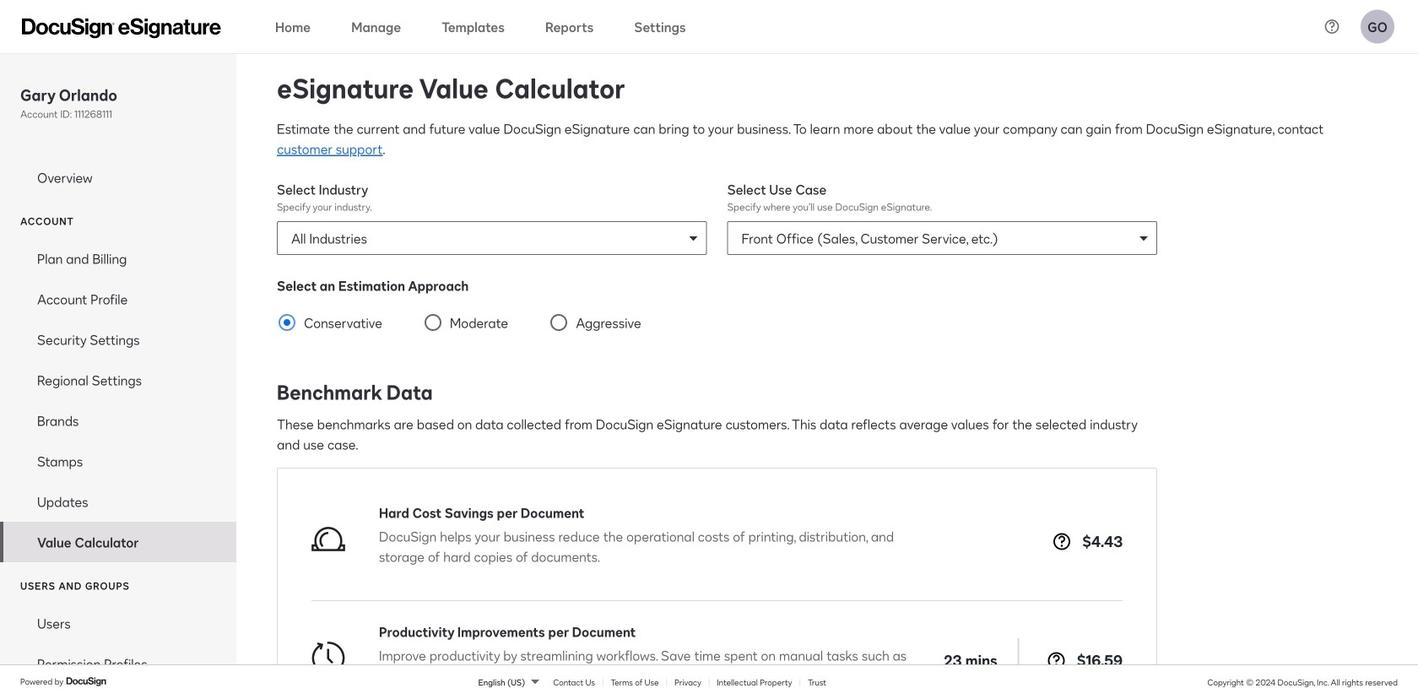 Task type: vqa. For each thing, say whether or not it's contained in the screenshot.
'tab list'
no



Task type: describe. For each thing, give the bounding box(es) containing it.
hard cost savings per document image
[[312, 522, 345, 556]]

docusign admin image
[[22, 18, 221, 38]]

users and groups element
[[0, 603, 236, 699]]

productivity improvements per document image
[[312, 641, 345, 675]]

account element
[[0, 238, 236, 562]]



Task type: locate. For each thing, give the bounding box(es) containing it.
docusign image
[[66, 675, 108, 688]]



